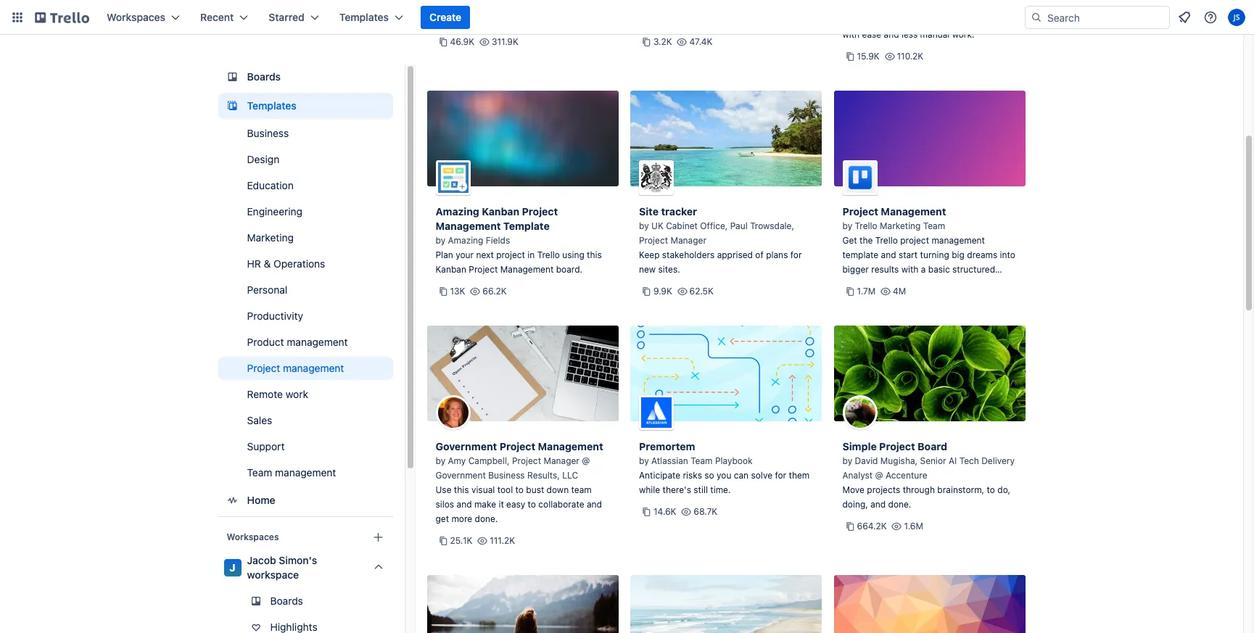 Task type: locate. For each thing, give the bounding box(es) containing it.
trello right the
[[875, 235, 898, 246]]

home
[[247, 494, 275, 506]]

project inside simple project board by david mugisha, senior ai tech delivery analyst @ accenture move projects through brainstorm, to do, doing, and done.
[[879, 440, 915, 453]]

1 vertical spatial business
[[488, 470, 525, 481]]

boards link up templates link
[[218, 64, 393, 90]]

manager up stakeholders
[[671, 235, 706, 246]]

trowsdale,
[[750, 220, 794, 231]]

1 vertical spatial projects
[[867, 484, 900, 495]]

next
[[476, 249, 494, 260]]

boards right board image
[[247, 70, 281, 83]]

personal link
[[218, 279, 393, 302]]

project up remote
[[247, 362, 280, 374]]

team inside "project management by trello marketing team get the trello project management template and start turning big dreams into bigger results with a basic structured workflow designed for teams of any size."
[[923, 220, 945, 231]]

68.7k
[[694, 506, 717, 517]]

management inside government project management by amy campbell, project manager @ government business results, llc use this visual tool to bust down team silos and make it easy to collaborate and get more done.
[[538, 440, 603, 453]]

0 vertical spatial manager
[[671, 235, 706, 246]]

1 horizontal spatial this
[[587, 249, 602, 260]]

done. down make
[[475, 513, 498, 524]]

this inside amazing kanban project management template by amazing fields plan your next project in trello using this kanban project management board.
[[587, 249, 602, 260]]

for right plans
[[790, 249, 802, 260]]

jacob
[[247, 554, 276, 566]]

marketing up start
[[880, 220, 921, 231]]

management down support link
[[275, 466, 336, 479]]

2 horizontal spatial team
[[923, 220, 945, 231]]

0 vertical spatial business
[[247, 127, 289, 139]]

0 notifications image
[[1176, 9, 1193, 26]]

0 horizontal spatial done.
[[475, 513, 498, 524]]

1 vertical spatial government
[[436, 470, 486, 481]]

jacob simon (jacobsimon16) image
[[1228, 9, 1245, 26]]

1 vertical spatial @
[[875, 470, 883, 481]]

for up manual
[[937, 15, 949, 25]]

to inside simple project board by david mugisha, senior ai tech delivery analyst @ accenture move projects through brainstorm, to do, doing, and done.
[[987, 484, 995, 495]]

government up amy
[[436, 440, 497, 453]]

0 vertical spatial government
[[436, 440, 497, 453]]

simple project board by david mugisha, senior ai tech delivery analyst @ accenture move projects through brainstorm, to do, doing, and done.
[[842, 440, 1015, 510]]

0 horizontal spatial projects
[[867, 484, 900, 495]]

1 horizontal spatial done.
[[888, 499, 911, 510]]

by up get
[[842, 220, 852, 231]]

turning
[[920, 249, 949, 260]]

this right using
[[587, 249, 602, 260]]

0 horizontal spatial @
[[582, 455, 590, 466]]

1 horizontal spatial @
[[875, 470, 883, 481]]

by up plan
[[436, 235, 445, 246]]

project up start
[[900, 235, 929, 246]]

47.4k
[[689, 36, 713, 47]]

project inside site tracker by uk cabinet office, paul trowsdale, project manager keep stakeholders apprised of plans for new sites.
[[639, 235, 668, 246]]

0 vertical spatial this
[[587, 249, 602, 260]]

team inside "link"
[[247, 466, 272, 479]]

project management link
[[218, 357, 393, 380]]

keep
[[639, 249, 660, 260]]

&
[[264, 257, 271, 270]]

by up anticipate
[[639, 455, 649, 466]]

1 vertical spatial of
[[963, 279, 971, 289]]

1 boards link from the top
[[218, 64, 393, 90]]

boards down the workspace
[[270, 595, 303, 607]]

marketing inside "project management by trello marketing team get the trello project management template and start turning big dreams into bigger results with a basic structured workflow designed for teams of any size."
[[880, 220, 921, 231]]

management inside 'link'
[[283, 362, 344, 374]]

for left them
[[775, 470, 786, 481]]

project inside project management 'link'
[[247, 362, 280, 374]]

15.9k
[[857, 51, 880, 62]]

management down 'productivity' link in the left of the page
[[287, 336, 348, 348]]

hr
[[247, 257, 261, 270]]

analyst
[[842, 470, 873, 481]]

1 horizontal spatial team
[[691, 455, 713, 466]]

by
[[639, 220, 649, 231], [842, 220, 852, 231], [436, 235, 445, 246], [436, 455, 445, 466], [639, 455, 649, 466], [842, 455, 852, 466]]

trello
[[855, 220, 877, 231], [875, 235, 898, 246], [537, 249, 560, 260]]

0 vertical spatial boards link
[[218, 64, 393, 90]]

for inside "project management by trello marketing team get the trello project management template and start turning big dreams into bigger results with a basic structured workflow designed for teams of any size."
[[922, 279, 933, 289]]

your up "work."
[[951, 15, 969, 25]]

0 vertical spatial templates
[[339, 11, 389, 23]]

management up llc
[[538, 440, 603, 453]]

government down amy
[[436, 470, 486, 481]]

1 vertical spatial amazing
[[448, 235, 483, 246]]

project up the
[[842, 205, 878, 218]]

9.9k
[[653, 286, 672, 297]]

project down the uk
[[639, 235, 668, 246]]

of left any
[[963, 279, 971, 289]]

marketing inside 'link'
[[247, 231, 294, 244]]

0 vertical spatial project
[[900, 235, 929, 246]]

support
[[247, 440, 285, 453]]

@ down david
[[875, 470, 883, 481]]

time
[[867, 15, 885, 25]]

with inside track time and budget for your projects with ease and less manual work.
[[842, 29, 860, 40]]

make
[[474, 499, 496, 510]]

atlassian team playbook image
[[639, 395, 674, 430]]

boards
[[247, 70, 281, 83], [270, 595, 303, 607]]

1 horizontal spatial of
[[963, 279, 971, 289]]

to
[[515, 484, 524, 495], [987, 484, 995, 495], [528, 499, 536, 510]]

management
[[881, 205, 946, 218], [436, 220, 501, 232], [500, 264, 554, 275], [538, 440, 603, 453]]

still
[[694, 484, 708, 495]]

and down the team
[[587, 499, 602, 510]]

trello up the
[[855, 220, 877, 231]]

0 vertical spatial amazing
[[436, 205, 479, 218]]

0 horizontal spatial manager
[[544, 455, 579, 466]]

0 horizontal spatial to
[[515, 484, 524, 495]]

board.
[[556, 264, 582, 275]]

llc
[[562, 470, 578, 481]]

site tracker by uk cabinet office, paul trowsdale, project manager keep stakeholders apprised of plans for new sites.
[[639, 205, 802, 275]]

stakeholders
[[662, 249, 715, 260]]

0 horizontal spatial with
[[842, 29, 860, 40]]

there's
[[663, 484, 691, 495]]

boards link down jacob simon's workspace
[[218, 590, 393, 613]]

with down track
[[842, 29, 860, 40]]

productivity
[[247, 310, 303, 322]]

manual
[[920, 29, 950, 40]]

this right use
[[454, 484, 469, 495]]

to for management
[[515, 484, 524, 495]]

to right tool
[[515, 484, 524, 495]]

management inside "project management by trello marketing team get the trello project management template and start turning big dreams into bigger results with a basic structured workflow designed for teams of any size."
[[932, 235, 985, 246]]

0 horizontal spatial kanban
[[436, 264, 466, 275]]

projects up "work."
[[971, 15, 1005, 25]]

so
[[704, 470, 714, 481]]

your left next
[[456, 249, 474, 260]]

done. down through
[[888, 499, 911, 510]]

0 horizontal spatial workspaces
[[107, 11, 165, 23]]

0 horizontal spatial of
[[755, 249, 764, 260]]

hr & operations
[[247, 257, 325, 270]]

amazing kanban project management template by amazing fields plan your next project in trello using this kanban project management board.
[[436, 205, 602, 275]]

board image
[[224, 68, 241, 86]]

team inside premortem by atlassian team playbook anticipate risks so you can solve for them while there's still time.
[[691, 455, 713, 466]]

create
[[429, 11, 461, 23]]

by inside premortem by atlassian team playbook anticipate risks so you can solve for them while there's still time.
[[639, 455, 649, 466]]

1 horizontal spatial business
[[488, 470, 525, 481]]

time.
[[710, 484, 731, 495]]

government
[[436, 440, 497, 453], [436, 470, 486, 481]]

silos
[[436, 499, 454, 510]]

0 vertical spatial with
[[842, 29, 860, 40]]

by inside simple project board by david mugisha, senior ai tech delivery analyst @ accenture move projects through brainstorm, to do, doing, and done.
[[842, 455, 852, 466]]

0 horizontal spatial your
[[456, 249, 474, 260]]

atlassian
[[651, 455, 688, 466]]

1 horizontal spatial workspaces
[[227, 532, 279, 543]]

product
[[247, 336, 284, 348]]

of left plans
[[755, 249, 764, 260]]

1 vertical spatial with
[[901, 264, 919, 275]]

templates right template board image
[[247, 99, 297, 112]]

marketing up & at the top
[[247, 231, 294, 244]]

template
[[503, 220, 550, 232]]

fields
[[486, 235, 510, 246]]

1 horizontal spatial manager
[[671, 235, 706, 246]]

kanban down plan
[[436, 264, 466, 275]]

amazing down amazing fields icon
[[436, 205, 479, 218]]

boards link
[[218, 64, 393, 90], [218, 590, 393, 613]]

with
[[842, 29, 860, 40], [901, 264, 919, 275]]

bigger
[[842, 264, 869, 275]]

@ up the team
[[582, 455, 590, 466]]

move
[[842, 484, 865, 495]]

education
[[247, 179, 294, 191]]

0 vertical spatial done.
[[888, 499, 911, 510]]

0 horizontal spatial this
[[454, 484, 469, 495]]

big
[[952, 249, 965, 260]]

1 horizontal spatial projects
[[971, 15, 1005, 25]]

the
[[859, 235, 873, 246]]

basic
[[928, 264, 950, 275]]

kanban up fields
[[482, 205, 519, 218]]

business up design
[[247, 127, 289, 139]]

marketing
[[880, 220, 921, 231], [247, 231, 294, 244]]

1 vertical spatial project
[[496, 249, 525, 260]]

1 vertical spatial this
[[454, 484, 469, 495]]

team up so
[[691, 455, 713, 466]]

management down in
[[500, 264, 554, 275]]

for down a
[[922, 279, 933, 289]]

manager up llc
[[544, 455, 579, 466]]

1 vertical spatial manager
[[544, 455, 579, 466]]

any
[[974, 279, 988, 289]]

templates inside "dropdown button"
[[339, 11, 389, 23]]

1 horizontal spatial your
[[951, 15, 969, 25]]

done. inside government project management by amy campbell, project manager @ government business results, llc use this visual tool to bust down team silos and make it easy to collaborate and get more done.
[[475, 513, 498, 524]]

0 vertical spatial your
[[951, 15, 969, 25]]

work
[[286, 388, 308, 400]]

and up results
[[881, 249, 896, 260]]

0 horizontal spatial marketing
[[247, 231, 294, 244]]

1 horizontal spatial marketing
[[880, 220, 921, 231]]

recent
[[200, 11, 234, 23]]

template board image
[[224, 97, 241, 115]]

by inside site tracker by uk cabinet office, paul trowsdale, project manager keep stakeholders apprised of plans for new sites.
[[639, 220, 649, 231]]

amazing up next
[[448, 235, 483, 246]]

projects down accenture
[[867, 484, 900, 495]]

uk cabinet office, paul trowsdale, project manager image
[[639, 160, 674, 195]]

project inside "project management by trello marketing team get the trello project management template and start turning big dreams into bigger results with a basic structured workflow designed for teams of any size."
[[900, 235, 929, 246]]

management up start
[[881, 205, 946, 218]]

1 vertical spatial workspaces
[[227, 532, 279, 543]]

1 vertical spatial your
[[456, 249, 474, 260]]

templates right starred dropdown button at the top of page
[[339, 11, 389, 23]]

structured
[[952, 264, 995, 275]]

1 horizontal spatial templates
[[339, 11, 389, 23]]

team up turning
[[923, 220, 945, 231]]

1 horizontal spatial kanban
[[482, 205, 519, 218]]

1 horizontal spatial with
[[901, 264, 919, 275]]

0 vertical spatial projects
[[971, 15, 1005, 25]]

by left the uk
[[639, 220, 649, 231]]

dreams
[[967, 249, 997, 260]]

sites.
[[658, 264, 680, 275]]

by left amy
[[436, 455, 445, 466]]

1 vertical spatial kanban
[[436, 264, 466, 275]]

mugisha,
[[880, 455, 918, 466]]

david
[[855, 455, 878, 466]]

playbook
[[715, 455, 753, 466]]

0 vertical spatial boards
[[247, 70, 281, 83]]

team down support
[[247, 466, 272, 479]]

your inside track time and budget for your projects with ease and less manual work.
[[951, 15, 969, 25]]

project down fields
[[496, 249, 525, 260]]

1 horizontal spatial project
[[900, 235, 929, 246]]

delivery
[[981, 455, 1015, 466]]

0 horizontal spatial templates
[[247, 99, 297, 112]]

project up mugisha,
[[879, 440, 915, 453]]

to left do,
[[987, 484, 995, 495]]

0 vertical spatial of
[[755, 249, 764, 260]]

management up big
[[932, 235, 985, 246]]

primary element
[[0, 0, 1254, 35]]

business up tool
[[488, 470, 525, 481]]

66.2k
[[483, 286, 507, 297]]

management down product management link
[[283, 362, 344, 374]]

1 vertical spatial done.
[[475, 513, 498, 524]]

for inside premortem by atlassian team playbook anticipate risks so you can solve for them while there's still time.
[[775, 470, 786, 481]]

4m
[[893, 286, 906, 297]]

templates
[[339, 11, 389, 23], [247, 99, 297, 112]]

0 vertical spatial @
[[582, 455, 590, 466]]

0 vertical spatial workspaces
[[107, 11, 165, 23]]

2 horizontal spatial to
[[987, 484, 995, 495]]

by up analyst
[[842, 455, 852, 466]]

tech
[[959, 455, 979, 466]]

project up the results,
[[512, 455, 541, 466]]

templates link
[[218, 93, 393, 119]]

management inside "link"
[[275, 466, 336, 479]]

jacob simon's workspace
[[247, 554, 317, 581]]

1 vertical spatial boards link
[[218, 590, 393, 613]]

teams
[[936, 279, 961, 289]]

and up 664.2k
[[870, 499, 886, 510]]

to down the 'bust'
[[528, 499, 536, 510]]

david mugisha, senior ai tech delivery analyst @ accenture image
[[842, 395, 877, 430]]

with left a
[[901, 264, 919, 275]]

simon's
[[279, 554, 317, 566]]

trello right in
[[537, 249, 560, 260]]

with inside "project management by trello marketing team get the trello project management template and start turning big dreams into bigger results with a basic structured workflow designed for teams of any size."
[[901, 264, 919, 275]]

2 vertical spatial trello
[[537, 249, 560, 260]]

0 horizontal spatial team
[[247, 466, 272, 479]]

premortem
[[639, 440, 695, 453]]

and up more
[[457, 499, 472, 510]]

management inside "project management by trello marketing team get the trello project management template and start turning big dreams into bigger results with a basic structured workflow designed for teams of any size."
[[881, 205, 946, 218]]

of inside site tracker by uk cabinet office, paul trowsdale, project manager keep stakeholders apprised of plans for new sites.
[[755, 249, 764, 260]]

plan
[[436, 249, 453, 260]]

0 horizontal spatial project
[[496, 249, 525, 260]]

project down next
[[469, 264, 498, 275]]



Task type: describe. For each thing, give the bounding box(es) containing it.
and left the less
[[884, 29, 899, 40]]

design link
[[218, 148, 393, 171]]

site
[[639, 205, 659, 218]]

project management by trello marketing team get the trello project management template and start turning big dreams into bigger results with a basic structured workflow designed for teams of any size.
[[842, 205, 1015, 289]]

remote work link
[[218, 383, 393, 406]]

1.7m
[[857, 286, 876, 297]]

Search field
[[1042, 7, 1169, 28]]

product management link
[[218, 331, 393, 354]]

new
[[639, 264, 656, 275]]

a
[[921, 264, 926, 275]]

sales
[[247, 414, 272, 426]]

do,
[[997, 484, 1010, 495]]

1 horizontal spatial to
[[528, 499, 536, 510]]

ai
[[949, 455, 957, 466]]

bust
[[526, 484, 544, 495]]

project up template
[[522, 205, 558, 218]]

by inside government project management by amy campbell, project manager @ government business results, llc use this visual tool to bust down team silos and make it easy to collaborate and get more done.
[[436, 455, 445, 466]]

trello inside amazing kanban project management template by amazing fields plan your next project in trello using this kanban project management board.
[[537, 249, 560, 260]]

trello marketing team image
[[842, 160, 877, 195]]

311.9k
[[492, 36, 519, 47]]

open information menu image
[[1203, 10, 1218, 25]]

senior
[[920, 455, 946, 466]]

25.1k
[[450, 535, 472, 546]]

management for product management
[[287, 336, 348, 348]]

2 boards link from the top
[[218, 590, 393, 613]]

into
[[1000, 249, 1015, 260]]

back to home image
[[35, 6, 89, 29]]

team management link
[[218, 461, 393, 484]]

0 horizontal spatial business
[[247, 127, 289, 139]]

for inside site tracker by uk cabinet office, paul trowsdale, project manager keep stakeholders apprised of plans for new sites.
[[790, 249, 802, 260]]

and inside simple project board by david mugisha, senior ai tech delivery analyst @ accenture move projects through brainstorm, to do, doing, and done.
[[870, 499, 886, 510]]

j
[[229, 561, 235, 574]]

engineering link
[[218, 200, 393, 223]]

create a workspace image
[[370, 529, 387, 546]]

done. inside simple project board by david mugisha, senior ai tech delivery analyst @ accenture move projects through brainstorm, to do, doing, and done.
[[888, 499, 911, 510]]

budget
[[905, 15, 935, 25]]

visual
[[471, 484, 495, 495]]

uk
[[651, 220, 663, 231]]

manager inside site tracker by uk cabinet office, paul trowsdale, project manager keep stakeholders apprised of plans for new sites.
[[671, 235, 706, 246]]

business link
[[218, 122, 393, 145]]

and inside "project management by trello marketing team get the trello project management template and start turning big dreams into bigger results with a basic structured workflow designed for teams of any size."
[[881, 249, 896, 260]]

62.5k
[[689, 286, 714, 297]]

plans
[[766, 249, 788, 260]]

management for project management
[[283, 362, 344, 374]]

of inside "project management by trello marketing team get the trello project management template and start turning big dreams into bigger results with a basic structured workflow designed for teams of any size."
[[963, 279, 971, 289]]

this inside government project management by amy campbell, project manager @ government business results, llc use this visual tool to bust down team silos and make it easy to collaborate and get more done.
[[454, 484, 469, 495]]

1 vertical spatial templates
[[247, 99, 297, 112]]

collaborate
[[538, 499, 584, 510]]

workspace
[[247, 569, 299, 581]]

to for board
[[987, 484, 995, 495]]

operations
[[274, 257, 325, 270]]

0 vertical spatial kanban
[[482, 205, 519, 218]]

remote work
[[247, 388, 308, 400]]

team management
[[247, 466, 336, 479]]

and right time
[[888, 15, 903, 25]]

premortem by atlassian team playbook anticipate risks so you can solve for them while there's still time.
[[639, 440, 810, 495]]

simple
[[842, 440, 877, 453]]

down
[[547, 484, 569, 495]]

0 vertical spatial trello
[[855, 220, 877, 231]]

design
[[247, 153, 279, 165]]

size.
[[991, 279, 1010, 289]]

recent button
[[192, 6, 257, 29]]

your inside amazing kanban project management template by amazing fields plan your next project in trello using this kanban project management board.
[[456, 249, 474, 260]]

template
[[842, 249, 878, 260]]

projects inside track time and budget for your projects with ease and less manual work.
[[971, 15, 1005, 25]]

starred button
[[260, 6, 328, 29]]

ease
[[862, 29, 881, 40]]

less
[[901, 29, 918, 40]]

sales link
[[218, 409, 393, 432]]

track
[[842, 15, 865, 25]]

team
[[571, 484, 592, 495]]

search image
[[1031, 12, 1042, 23]]

tracker
[[661, 205, 697, 218]]

1 government from the top
[[436, 440, 497, 453]]

by inside "project management by trello marketing team get the trello project management template and start turning big dreams into bigger results with a basic structured workflow designed for teams of any size."
[[842, 220, 852, 231]]

projects inside simple project board by david mugisha, senior ai tech delivery analyst @ accenture move projects through brainstorm, to do, doing, and done.
[[867, 484, 900, 495]]

1 vertical spatial boards
[[270, 595, 303, 607]]

2 government from the top
[[436, 470, 486, 481]]

home link
[[218, 487, 393, 513]]

risks
[[683, 470, 702, 481]]

you
[[717, 470, 731, 481]]

education link
[[218, 174, 393, 197]]

use
[[436, 484, 451, 495]]

management for team management
[[275, 466, 336, 479]]

111.2k
[[490, 535, 515, 546]]

business inside government project management by amy campbell, project manager @ government business results, llc use this visual tool to bust down team silos and make it easy to collaborate and get more done.
[[488, 470, 525, 481]]

110.2k
[[897, 51, 923, 62]]

them
[[789, 470, 810, 481]]

by inside amazing kanban project management template by amazing fields plan your next project in trello using this kanban project management board.
[[436, 235, 445, 246]]

@ inside simple project board by david mugisha, senior ai tech delivery analyst @ accenture move projects through brainstorm, to do, doing, and done.
[[875, 470, 883, 481]]

amy campbell, project manager @ government business results, llc image
[[436, 395, 470, 430]]

marketing link
[[218, 226, 393, 249]]

amazing fields image
[[436, 160, 470, 195]]

starred
[[269, 11, 304, 23]]

project up campbell, at the left bottom of page
[[500, 440, 535, 453]]

46.9k
[[450, 36, 474, 47]]

@ inside government project management by amy campbell, project manager @ government business results, llc use this visual tool to bust down team silos and make it easy to collaborate and get more done.
[[582, 455, 590, 466]]

accenture
[[886, 470, 927, 481]]

manager inside government project management by amy campbell, project manager @ government business results, llc use this visual tool to bust down team silos and make it easy to collaborate and get more done.
[[544, 455, 579, 466]]

tool
[[497, 484, 513, 495]]

in
[[528, 249, 535, 260]]

board
[[918, 440, 947, 453]]

solve
[[751, 470, 772, 481]]

project inside amazing kanban project management template by amazing fields plan your next project in trello using this kanban project management board.
[[496, 249, 525, 260]]

templates button
[[331, 6, 412, 29]]

get
[[436, 513, 449, 524]]

paul
[[730, 220, 748, 231]]

support link
[[218, 435, 393, 458]]

while
[[639, 484, 660, 495]]

anticipate
[[639, 470, 680, 481]]

1 vertical spatial trello
[[875, 235, 898, 246]]

apprised
[[717, 249, 753, 260]]

workspaces inside the "workspaces" dropdown button
[[107, 11, 165, 23]]

for inside track time and budget for your projects with ease and less manual work.
[[937, 15, 949, 25]]

it
[[499, 499, 504, 510]]

using
[[562, 249, 584, 260]]

remote
[[247, 388, 283, 400]]

results,
[[527, 470, 560, 481]]

start
[[899, 249, 918, 260]]

cabinet
[[666, 220, 698, 231]]

management up fields
[[436, 220, 501, 232]]

project inside "project management by trello marketing team get the trello project management template and start turning big dreams into bigger results with a basic structured workflow designed for teams of any size."
[[842, 205, 878, 218]]

home image
[[224, 492, 241, 509]]

track time and budget for your projects with ease and less manual work.
[[842, 15, 1005, 40]]



Task type: vqa. For each thing, say whether or not it's contained in the screenshot.


